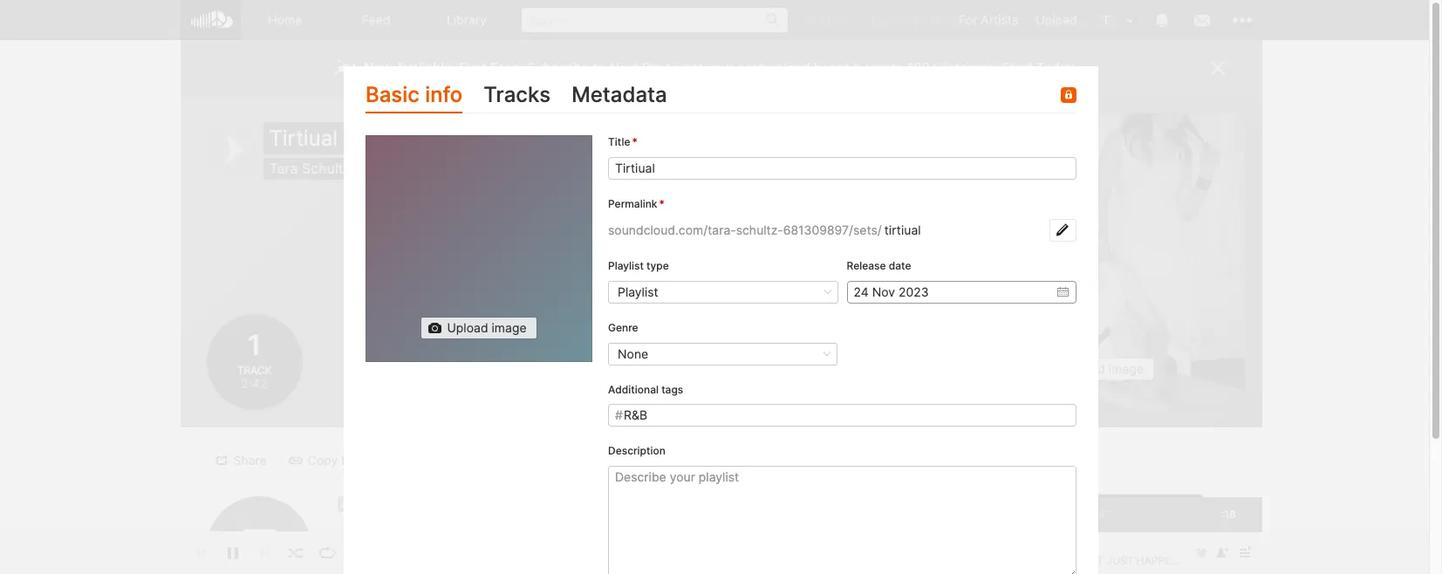 Task type: describe. For each thing, give the bounding box(es) containing it.
copy link button
[[282, 449, 376, 472]]

tirtiual element for bottom upload image button
[[948, 113, 1245, 410]]

share button
[[207, 449, 277, 472]]

try next pro
[[870, 12, 942, 27]]

additional tags
[[608, 383, 684, 396]]

basic info link
[[366, 79, 463, 114]]

1 vertical spatial tara schultz's avatar element
[[206, 497, 311, 574]]

for artists
[[959, 12, 1019, 27]]

link
[[342, 453, 365, 467]]

tara schultz link
[[269, 160, 351, 177]]

metadata link
[[572, 79, 668, 114]]

release
[[847, 259, 887, 272]]

delete playlist button
[[571, 449, 689, 472]]

image for bottom upload image button
[[1110, 361, 1145, 376]]

try for try next pro
[[870, 12, 888, 27]]

fans.
[[491, 59, 524, 76]]

Title text field
[[608, 157, 1077, 180]]

feed link
[[331, 0, 422, 40]]

go mobile
[[975, 459, 1033, 474]]

track
[[237, 364, 272, 377]]

0 vertical spatial upload
[[1036, 12, 1078, 27]]

delete
[[598, 453, 635, 467]]

date
[[889, 259, 912, 272]]

0 vertical spatial upload image button
[[421, 317, 537, 340]]

2:42
[[241, 377, 268, 391]]

none button
[[608, 343, 838, 365]]

start
[[1002, 59, 1034, 76]]

upload for topmost upload image button
[[447, 321, 488, 336]]

schultz
[[302, 160, 351, 177]]

today
[[1037, 59, 1075, 76]]

start today link
[[1002, 59, 1075, 76]]

your
[[707, 59, 735, 76]]

go+
[[828, 12, 852, 27]]

1 horizontal spatial pro
[[923, 12, 942, 27]]

playlist type
[[608, 259, 669, 272]]

1 to from the left
[[594, 59, 606, 76]]

100+
[[908, 59, 939, 76]]

try for try go+
[[806, 12, 824, 27]]

Release date text field
[[847, 281, 1077, 304]]

playlist button
[[608, 281, 838, 304]]

playlist for playlist type
[[608, 259, 644, 272]]

first
[[459, 59, 487, 76]]

playlist for playlist
[[618, 284, 659, 299]]

now available: first fans. subscribe to next pro to get your next upload heard by up to 100+ listeners. start today
[[364, 59, 1075, 76]]

go
[[975, 459, 991, 474]]

share
[[234, 453, 267, 467]]

tirtiual element for topmost upload image button
[[366, 136, 593, 363]]

release date
[[847, 259, 912, 272]]

r&b
[[624, 408, 648, 423]]

metadata
[[572, 82, 668, 107]]

tracks link
[[484, 79, 551, 114]]

basic info
[[366, 82, 463, 107]]

Permalink text field
[[882, 219, 1050, 242]]

try go+ link
[[797, 0, 861, 39]]

title
[[608, 136, 631, 149]]

mobile
[[994, 459, 1033, 474]]

info
[[425, 82, 463, 107]]



Task type: vqa. For each thing, say whether or not it's contained in the screenshot.
"Permalink"
yes



Task type: locate. For each thing, give the bounding box(es) containing it.
0 vertical spatial tara schultz's avatar element
[[1095, 9, 1118, 31]]

tara schultz's avatar element
[[1095, 9, 1118, 31], [206, 497, 311, 574]]

upload for bottom upload image button
[[1065, 361, 1106, 376]]

tara schultz's avatar element right 'upload' link
[[1095, 9, 1118, 31]]

1 vertical spatial image
[[1110, 361, 1145, 376]]

0 vertical spatial pro
[[923, 12, 942, 27]]

0 horizontal spatial to
[[594, 59, 606, 76]]

0 horizontal spatial tirtiual element
[[366, 136, 593, 363]]

upload image
[[447, 321, 527, 336], [1065, 361, 1145, 376]]

listeners.
[[943, 59, 999, 76]]

pro left for
[[923, 12, 942, 27]]

0 vertical spatial image
[[492, 321, 527, 336]]

2 vertical spatial upload
[[1065, 361, 1106, 376]]

pro
[[923, 12, 942, 27], [643, 59, 663, 76]]

now
[[364, 59, 393, 76]]

1 horizontal spatial image
[[1110, 361, 1145, 376]]

tara schultz's avatar element down the share
[[206, 497, 311, 574]]

3 to from the left
[[892, 59, 904, 76]]

additional
[[608, 383, 659, 396]]

1 horizontal spatial next
[[892, 12, 919, 27]]

upload image button
[[421, 317, 537, 340], [1039, 358, 1155, 381]]

image
[[492, 321, 527, 336], [1110, 361, 1145, 376]]

0 vertical spatial playlist
[[608, 259, 644, 272]]

2 try from the left
[[870, 12, 888, 27]]

home link
[[240, 0, 331, 40]]

to left get
[[667, 59, 679, 76]]

genre
[[608, 321, 639, 334]]

available:
[[396, 59, 456, 76]]

description
[[608, 445, 666, 458]]

tirtiual
[[269, 126, 338, 151]]

copy
[[308, 453, 338, 467]]

1
[[245, 328, 264, 362]]

681309897/sets/
[[784, 223, 882, 237]]

0 vertical spatial next
[[892, 12, 919, 27]]

tracks
[[484, 82, 551, 107]]

next inside try next pro link
[[892, 12, 919, 27]]

0 horizontal spatial upload image button
[[421, 317, 537, 340]]

0 horizontal spatial next
[[610, 59, 639, 76]]

1 vertical spatial next
[[610, 59, 639, 76]]

upload
[[769, 59, 811, 76]]

1 horizontal spatial upload image
[[1065, 361, 1145, 376]]

for
[[959, 12, 978, 27]]

1 horizontal spatial tirtiual element
[[948, 113, 1245, 410]]

1 try from the left
[[806, 12, 824, 27]]

soundcloud.com/tara-
[[608, 223, 737, 237]]

home
[[268, 12, 302, 27]]

next
[[738, 59, 765, 76]]

pro left get
[[643, 59, 663, 76]]

0 horizontal spatial upload image
[[447, 321, 527, 336]]

by
[[854, 59, 869, 76]]

feed
[[362, 12, 390, 27]]

1 horizontal spatial to
[[667, 59, 679, 76]]

tara
[[269, 160, 298, 177]]

try
[[806, 12, 824, 27], [870, 12, 888, 27]]

up
[[873, 59, 888, 76]]

to right up
[[892, 59, 904, 76]]

playlist left type
[[608, 259, 644, 272]]

0 horizontal spatial image
[[492, 321, 527, 336]]

get
[[683, 59, 704, 76]]

0 horizontal spatial try
[[806, 12, 824, 27]]

basic
[[366, 82, 420, 107]]

schultz-
[[737, 223, 784, 237]]

upload
[[1036, 12, 1078, 27], [447, 321, 488, 336], [1065, 361, 1106, 376]]

to up metadata
[[594, 59, 606, 76]]

playlist
[[638, 453, 679, 467]]

for artists link
[[951, 0, 1028, 39]]

library
[[447, 12, 487, 27]]

try go+
[[806, 12, 852, 27]]

none
[[618, 346, 649, 361]]

1 vertical spatial playlist
[[618, 284, 659, 299]]

upload image for topmost upload image button
[[447, 321, 527, 336]]

None search field
[[513, 0, 797, 39]]

next up metadata
[[610, 59, 639, 76]]

0 vertical spatial upload image
[[447, 321, 527, 336]]

to
[[594, 59, 606, 76], [667, 59, 679, 76], [892, 59, 904, 76]]

library link
[[422, 0, 513, 40]]

playlist inside 'popup button'
[[618, 284, 659, 299]]

2 to from the left
[[667, 59, 679, 76]]

tags
[[662, 383, 684, 396]]

next up 100+
[[892, 12, 919, 27]]

try left go+
[[806, 12, 824, 27]]

playlist down playlist type at the top
[[618, 284, 659, 299]]

0 horizontal spatial tara schultz's avatar element
[[206, 497, 311, 574]]

copy link
[[308, 453, 365, 467]]

2 horizontal spatial to
[[892, 59, 904, 76]]

heard
[[815, 59, 850, 76]]

soundcloud.com/tara-schultz-681309897/sets/
[[608, 223, 882, 237]]

upload image for bottom upload image button
[[1065, 361, 1145, 376]]

subscribe
[[528, 59, 590, 76]]

Description text field
[[608, 466, 1077, 574]]

playlist
[[608, 259, 644, 272], [618, 284, 659, 299]]

tirtiual element
[[948, 113, 1245, 410], [366, 136, 593, 363]]

1 vertical spatial upload image
[[1065, 361, 1145, 376]]

try next pro link
[[861, 0, 951, 39]]

tirtiual tara schultz
[[269, 126, 351, 177]]

try right go+
[[870, 12, 888, 27]]

0 horizontal spatial pro
[[643, 59, 663, 76]]

delete playlist
[[598, 453, 679, 467]]

1 vertical spatial pro
[[643, 59, 663, 76]]

image for topmost upload image button
[[492, 321, 527, 336]]

1 vertical spatial upload
[[447, 321, 488, 336]]

1 track 2:42
[[237, 328, 272, 391]]

1 horizontal spatial upload image button
[[1039, 358, 1155, 381]]

artists
[[981, 12, 1019, 27]]

1 vertical spatial upload image button
[[1039, 358, 1155, 381]]

1 horizontal spatial try
[[870, 12, 888, 27]]

1 horizontal spatial tara schultz's avatar element
[[1095, 9, 1118, 31]]

upload link
[[1028, 0, 1086, 39]]

permalink
[[608, 197, 658, 211]]

Search search field
[[522, 8, 788, 32]]

next
[[892, 12, 919, 27], [610, 59, 639, 76]]

type
[[647, 259, 669, 272]]



